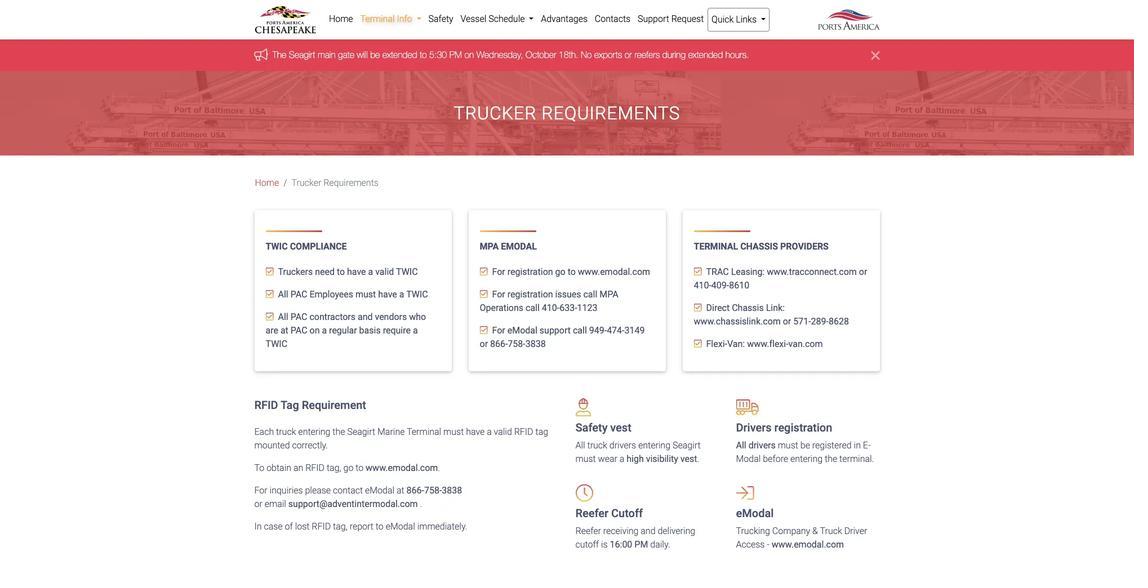 Task type: vqa. For each thing, say whether or not it's contained in the screenshot.
report
yes



Task type: describe. For each thing, give the bounding box(es) containing it.
during
[[663, 50, 686, 60]]

all for all truck drivers entering seagirt must wear a
[[576, 440, 585, 451]]

entering inside each truck entering the seagirt marine terminal must have a valid rfid tag mounted correctly.
[[298, 427, 331, 438]]

0 horizontal spatial 866-758-3838 link
[[407, 486, 462, 496]]

0 vertical spatial mpa
[[480, 241, 499, 252]]

0 vertical spatial tag,
[[327, 463, 341, 474]]

571-
[[794, 316, 811, 327]]

check square image for trac leasing:
[[694, 267, 702, 276]]

reefer for reefer receiving and delivering cutoff is
[[576, 526, 601, 537]]

chassis for providers
[[741, 241, 778, 252]]

truckers
[[278, 267, 313, 278]]

or inside alert
[[625, 50, 632, 60]]

866- inside the "for inquiries please contact emodal at 866-758-3838 or email support@adventintermodal.com ."
[[407, 486, 424, 496]]

twic compliance
[[266, 241, 347, 252]]

van:
[[728, 339, 745, 350]]

1 horizontal spatial have
[[378, 289, 397, 300]]

rfid right the an
[[306, 463, 325, 474]]

operations
[[480, 303, 524, 314]]

all truck drivers entering seagirt must wear a
[[576, 440, 701, 465]]

mounted
[[254, 440, 290, 451]]

link:
[[766, 303, 785, 314]]

flexi-van: www.flexi-van.com
[[707, 339, 823, 350]]

1 horizontal spatial vest
[[681, 454, 697, 465]]

email
[[265, 499, 286, 510]]

on inside all pac contractors and vendors who are at pac on a regular basis require a twic
[[310, 325, 320, 336]]

hours.
[[726, 50, 749, 60]]

cutoff
[[612, 507, 643, 520]]

www.flexi-
[[747, 339, 789, 350]]

trucking
[[736, 526, 771, 537]]

advantages link
[[538, 8, 592, 30]]

or inside for emodal support call 949-474-3149 or 866-758-3838
[[480, 339, 488, 350]]

registration for for registration go to www.emodal.com
[[508, 267, 553, 278]]

seagirt for all
[[673, 440, 701, 451]]

0 vertical spatial vest
[[611, 421, 632, 435]]

1 horizontal spatial go
[[556, 267, 566, 278]]

each
[[254, 427, 274, 438]]

0 vertical spatial trucker requirements
[[454, 103, 681, 124]]

a up "all pac employees must have a twic"
[[368, 267, 373, 278]]

terminal for terminal info
[[360, 14, 395, 24]]

or inside direct chassis link: www.chassislink.com or 571-289-8628
[[783, 316, 792, 327]]

main
[[318, 50, 336, 60]]

check square image
[[694, 340, 702, 349]]

www.emodal.com link for each truck entering the seagirt marine terminal must have a valid rfid tag mounted correctly.
[[366, 463, 438, 474]]

request
[[672, 14, 704, 24]]

no
[[581, 50, 592, 60]]

reefer receiving and delivering cutoff is
[[576, 526, 696, 550]]

van.com
[[789, 339, 823, 350]]

www.flexi-van.com link
[[747, 339, 823, 350]]

check square image for direct chassis link:
[[694, 303, 702, 312]]

5:30
[[430, 50, 447, 60]]

to
[[254, 463, 264, 474]]

wear
[[598, 454, 618, 465]]

1 horizontal spatial pm
[[635, 540, 648, 550]]

8610
[[730, 280, 750, 291]]

for inquiries please contact emodal at 866-758-3838 or email support@adventintermodal.com .
[[254, 486, 462, 510]]

obtain
[[267, 463, 291, 474]]

is
[[601, 540, 608, 550]]

truck for all
[[588, 440, 608, 451]]

must inside each truck entering the seagirt marine terminal must have a valid rfid tag mounted correctly.
[[444, 427, 464, 438]]

must inside all truck drivers entering seagirt must wear a
[[576, 454, 596, 465]]

links
[[736, 14, 757, 25]]

entering inside all truck drivers entering seagirt must wear a
[[639, 440, 671, 451]]

a up vendors
[[400, 289, 404, 300]]

advantages
[[541, 14, 588, 24]]

check square image for all pac employees must have a twic
[[266, 290, 274, 299]]

need
[[315, 267, 335, 278]]

bullhorn image
[[254, 48, 273, 61]]

1 vertical spatial go
[[344, 463, 354, 474]]

check square image for for registration go to
[[480, 267, 488, 276]]

the
[[273, 50, 287, 60]]

quick links link
[[708, 8, 770, 32]]

delivering
[[658, 526, 696, 537]]

contractors
[[310, 312, 356, 323]]

flexi-
[[707, 339, 728, 350]]

for emodal support call 949-474-3149 or 866-758-3838
[[480, 325, 645, 350]]

in case of lost rfid tag, report to emodal immediately.
[[254, 522, 468, 532]]

949-
[[589, 325, 607, 336]]

seagirt for each
[[347, 427, 375, 438]]

for for for registration go to www.emodal.com
[[492, 267, 505, 278]]

home for left home link
[[255, 178, 279, 188]]

to obtain an rfid tag, go to www.emodal.com .
[[254, 463, 440, 474]]

valid inside each truck entering the seagirt marine terminal must have a valid rfid tag mounted correctly.
[[494, 427, 512, 438]]

all for all pac contractors and vendors who are at pac on a regular basis require a twic
[[278, 312, 288, 323]]

terminal.
[[840, 454, 874, 465]]

the seagirt main gate will be extended to 5:30 pm on wednesday, october 18th.  no exports or reefers during extended hours.
[[273, 50, 749, 60]]

758- inside the "for inquiries please contact emodal at 866-758-3838 or email support@adventintermodal.com ."
[[424, 486, 442, 496]]

to up contact
[[356, 463, 364, 474]]

and inside all pac contractors and vendors who are at pac on a regular basis require a twic
[[358, 312, 373, 323]]

correctly.
[[292, 440, 328, 451]]

visibility
[[646, 454, 679, 465]]

info
[[397, 14, 412, 24]]

474-
[[607, 325, 625, 336]]

949-474-3149 link
[[589, 325, 645, 336]]

require
[[383, 325, 411, 336]]

direct chassis link: www.chassislink.com or 571-289-8628
[[694, 303, 849, 327]]

1 extended from the left
[[383, 50, 417, 60]]

0 horizontal spatial trucker requirements
[[292, 178, 379, 188]]

support@adventintermodal.com
[[288, 499, 418, 510]]

mpa inside "for registration issues call mpa operations call"
[[600, 289, 619, 300]]

reefer for reefer cutoff
[[576, 507, 609, 520]]

all for all pac employees must have a twic
[[278, 289, 288, 300]]

october
[[526, 50, 557, 60]]

twic inside all pac contractors and vendors who are at pac on a regular basis require a twic
[[266, 339, 288, 350]]

support request link
[[634, 8, 708, 30]]

reefer cutoff
[[576, 507, 643, 520]]

will
[[357, 50, 368, 60]]

home for the topmost home link
[[329, 14, 353, 24]]

vessel schedule
[[461, 14, 527, 24]]

or inside trac leasing: www.tracconnect.com or 410-409-8610
[[859, 267, 868, 278]]

0 horizontal spatial home link
[[255, 177, 279, 190]]

vessel schedule link
[[457, 8, 538, 30]]

2 drivers from the left
[[749, 440, 776, 451]]

must be registered in e- modal before entering the terminal.
[[736, 440, 874, 465]]

8628
[[829, 316, 849, 327]]

0 vertical spatial www.emodal.com
[[578, 267, 651, 278]]

0 vertical spatial have
[[347, 267, 366, 278]]

terminal info link
[[357, 8, 425, 30]]

wednesday,
[[477, 50, 523, 60]]

to up issues
[[568, 267, 576, 278]]

the seagirt main gate will be extended to 5:30 pm on wednesday, october 18th.  no exports or reefers during extended hours. link
[[273, 50, 749, 60]]

drivers
[[736, 421, 772, 435]]

0 vertical spatial 866-758-3838 link
[[490, 339, 546, 350]]

employees
[[310, 289, 353, 300]]

high
[[627, 454, 644, 465]]

before
[[763, 454, 789, 465]]

terminal inside each truck entering the seagirt marine terminal must have a valid rfid tag mounted correctly.
[[407, 427, 441, 438]]

contacts link
[[592, 8, 634, 30]]

of
[[285, 522, 293, 532]]

410-633-1123 link
[[542, 303, 598, 314]]

cutoff
[[576, 540, 599, 550]]

pac for employees
[[291, 289, 307, 300]]

1 vertical spatial 410-
[[542, 303, 560, 314]]

the inside must be registered in e- modal before entering the terminal.
[[825, 454, 838, 465]]

gate
[[338, 50, 355, 60]]

for for for registration issues call mpa operations call
[[492, 289, 505, 300]]

0 horizontal spatial requirements
[[324, 178, 379, 188]]

&
[[813, 526, 818, 537]]

. inside the "for inquiries please contact emodal at 866-758-3838 or email support@adventintermodal.com ."
[[420, 499, 422, 510]]

have inside each truck entering the seagirt marine terminal must have a valid rfid tag mounted correctly.
[[466, 427, 485, 438]]

entering inside must be registered in e- modal before entering the terminal.
[[791, 454, 823, 465]]

support
[[638, 14, 670, 24]]

0 horizontal spatial valid
[[376, 267, 394, 278]]

289-
[[811, 316, 829, 327]]

check square image for truckers need to have a valid twic
[[266, 267, 274, 276]]

1 vertical spatial call
[[526, 303, 540, 314]]

trucking company & truck driver access -
[[736, 526, 868, 550]]

1 vertical spatial tag,
[[333, 522, 348, 532]]

please
[[305, 486, 331, 496]]



Task type: locate. For each thing, give the bounding box(es) containing it.
support@adventintermodal.com link
[[288, 499, 420, 510]]

rfid right 'lost'
[[312, 522, 331, 532]]

valid left tag
[[494, 427, 512, 438]]

quick
[[712, 14, 734, 25]]

valid up "all pac employees must have a twic"
[[376, 267, 394, 278]]

1 vertical spatial chassis
[[732, 303, 764, 314]]

1 horizontal spatial drivers
[[749, 440, 776, 451]]

0 vertical spatial safety
[[429, 14, 454, 24]]

2 vertical spatial seagirt
[[673, 440, 701, 451]]

registration down mpa emodal
[[508, 267, 553, 278]]

tag, up contact
[[327, 463, 341, 474]]

terminal for terminal chassis providers
[[694, 241, 738, 252]]

tag, left report at the bottom of the page
[[333, 522, 348, 532]]

1 horizontal spatial entering
[[639, 440, 671, 451]]

registered
[[813, 440, 852, 451]]

terminal left info at the left top of the page
[[360, 14, 395, 24]]

1 reefer from the top
[[576, 507, 609, 520]]

1 horizontal spatial 3838
[[526, 339, 546, 350]]

to right report at the bottom of the page
[[376, 522, 384, 532]]

on left wednesday,
[[465, 50, 474, 60]]

all down truckers in the left top of the page
[[278, 289, 288, 300]]

mpa
[[480, 241, 499, 252], [600, 289, 619, 300]]

are
[[266, 325, 278, 336]]

entering up correctly.
[[298, 427, 331, 438]]

chassis inside direct chassis link: www.chassislink.com or 571-289-8628
[[732, 303, 764, 314]]

entering down registered
[[791, 454, 823, 465]]

0 horizontal spatial at
[[281, 325, 289, 336]]

drivers up high
[[610, 440, 636, 451]]

and inside the reefer receiving and delivering cutoff is
[[641, 526, 656, 537]]

0 horizontal spatial the
[[333, 427, 345, 438]]

3838 inside for emodal support call 949-474-3149 or 866-758-3838
[[526, 339, 546, 350]]

0 horizontal spatial www.emodal.com link
[[366, 463, 438, 474]]

go up issues
[[556, 267, 566, 278]]

410- down issues
[[542, 303, 560, 314]]

0 horizontal spatial 866-
[[407, 486, 424, 496]]

schedule
[[489, 14, 525, 24]]

on inside alert
[[465, 50, 474, 60]]

for down operations
[[492, 325, 505, 336]]

pm
[[450, 50, 462, 60], [635, 540, 648, 550]]

registration up operations
[[508, 289, 553, 300]]

2 horizontal spatial terminal
[[694, 241, 738, 252]]

contact
[[333, 486, 363, 496]]

company
[[773, 526, 811, 537]]

16:00
[[610, 540, 633, 550]]

0 vertical spatial valid
[[376, 267, 394, 278]]

or left reefers
[[625, 50, 632, 60]]

1 vertical spatial trucker
[[292, 178, 321, 188]]

1 vertical spatial reefer
[[576, 526, 601, 537]]

call for issues
[[584, 289, 598, 300]]

seagirt inside each truck entering the seagirt marine terminal must have a valid rfid tag mounted correctly.
[[347, 427, 375, 438]]

for up operations
[[492, 289, 505, 300]]

1 horizontal spatial mpa
[[600, 289, 619, 300]]

safety for safety vest
[[576, 421, 608, 435]]

0 vertical spatial requirements
[[542, 103, 681, 124]]

mpa emodal
[[480, 241, 537, 252]]

drivers registration
[[736, 421, 833, 435]]

to
[[420, 50, 427, 60], [337, 267, 345, 278], [568, 267, 576, 278], [356, 463, 364, 474], [376, 522, 384, 532]]

0 vertical spatial 866-
[[490, 339, 508, 350]]

0 horizontal spatial 758-
[[424, 486, 442, 496]]

1 horizontal spatial truck
[[588, 440, 608, 451]]

must inside must be registered in e- modal before entering the terminal.
[[778, 440, 799, 451]]

extended
[[383, 50, 417, 60], [688, 50, 723, 60]]

the down registered
[[825, 454, 838, 465]]

www.emodal.com link for emodal
[[772, 540, 844, 550]]

0 horizontal spatial home
[[255, 178, 279, 188]]

be inside must be registered in e- modal before entering the terminal.
[[801, 440, 810, 451]]

0 horizontal spatial truck
[[276, 427, 296, 438]]

chassis up www.chassislink.com link
[[732, 303, 764, 314]]

at inside the "for inquiries please contact emodal at 866-758-3838 or email support@adventintermodal.com ."
[[397, 486, 405, 496]]

1 vertical spatial and
[[641, 526, 656, 537]]

terminal right the marine
[[407, 427, 441, 438]]

in
[[254, 522, 262, 532]]

each truck entering the seagirt marine terminal must have a valid rfid tag mounted correctly.
[[254, 427, 548, 451]]

0 vertical spatial on
[[465, 50, 474, 60]]

0 vertical spatial at
[[281, 325, 289, 336]]

seagirt inside alert
[[289, 50, 315, 60]]

immediately.
[[417, 522, 468, 532]]

truck inside all truck drivers entering seagirt must wear a
[[588, 440, 608, 451]]

0 vertical spatial and
[[358, 312, 373, 323]]

0 vertical spatial terminal
[[360, 14, 395, 24]]

a down contractors
[[322, 325, 327, 336]]

or down operations
[[480, 339, 488, 350]]

2 vertical spatial registration
[[775, 421, 833, 435]]

chassis
[[741, 241, 778, 252], [732, 303, 764, 314]]

all inside all pac contractors and vendors who are at pac on a regular basis require a twic
[[278, 312, 288, 323]]

1 horizontal spatial and
[[641, 526, 656, 537]]

1 vertical spatial have
[[378, 289, 397, 300]]

www.emodal.com link down &
[[772, 540, 844, 550]]

safety for safety
[[429, 14, 454, 24]]

a inside all truck drivers entering seagirt must wear a
[[620, 454, 625, 465]]

1 horizontal spatial valid
[[494, 427, 512, 438]]

the seagirt main gate will be extended to 5:30 pm on wednesday, october 18th.  no exports or reefers during extended hours. alert
[[0, 40, 1135, 71]]

check square image for for emodal support call
[[480, 326, 488, 335]]

1 horizontal spatial requirements
[[542, 103, 681, 124]]

1 horizontal spatial home
[[329, 14, 353, 24]]

terminal up trac
[[694, 241, 738, 252]]

1 drivers from the left
[[610, 440, 636, 451]]

terminal
[[360, 14, 395, 24], [694, 241, 738, 252], [407, 427, 441, 438]]

1 vertical spatial the
[[825, 454, 838, 465]]

drivers up "before"
[[749, 440, 776, 451]]

1 horizontal spatial at
[[397, 486, 405, 496]]

or left 571- at the right bottom of the page
[[783, 316, 792, 327]]

866-758-3838 link down operations
[[490, 339, 546, 350]]

for for for inquiries please contact emodal at 866-758-3838 or email support@adventintermodal.com .
[[254, 486, 268, 496]]

0 vertical spatial 3838
[[526, 339, 546, 350]]

vendors
[[375, 312, 407, 323]]

reefer inside the reefer receiving and delivering cutoff is
[[576, 526, 601, 537]]

2 horizontal spatial .
[[697, 454, 700, 465]]

0 horizontal spatial on
[[310, 325, 320, 336]]

leasing:
[[731, 267, 765, 278]]

409-
[[712, 280, 730, 291]]

2 horizontal spatial www.emodal.com
[[772, 540, 844, 550]]

3838
[[526, 339, 546, 350], [442, 486, 462, 496]]

all drivers
[[736, 440, 776, 451]]

issues
[[556, 289, 581, 300]]

be left registered
[[801, 440, 810, 451]]

1 vertical spatial mpa
[[600, 289, 619, 300]]

2 vertical spatial terminal
[[407, 427, 441, 438]]

0 vertical spatial pm
[[450, 50, 462, 60]]

rfid tag requirement
[[254, 399, 366, 412]]

pac left contractors
[[291, 312, 307, 323]]

www.chassislink.com link
[[694, 316, 781, 327]]

for registration issues call mpa operations call
[[480, 289, 619, 314]]

all down safety vest
[[576, 440, 585, 451]]

3 pac from the top
[[291, 325, 308, 336]]

0 vertical spatial entering
[[298, 427, 331, 438]]

a left tag
[[487, 427, 492, 438]]

registration
[[508, 267, 553, 278], [508, 289, 553, 300], [775, 421, 833, 435]]

entering up visibility
[[639, 440, 671, 451]]

1 vertical spatial on
[[310, 325, 320, 336]]

safety up wear
[[576, 421, 608, 435]]

chassis for link:
[[732, 303, 764, 314]]

0 horizontal spatial and
[[358, 312, 373, 323]]

a down who
[[413, 325, 418, 336]]

2 vertical spatial pac
[[291, 325, 308, 336]]

truck inside each truck entering the seagirt marine terminal must have a valid rfid tag mounted correctly.
[[276, 427, 296, 438]]

1 vertical spatial trucker requirements
[[292, 178, 379, 188]]

758- down operations
[[508, 339, 526, 350]]

1 horizontal spatial www.emodal.com link
[[578, 267, 651, 278]]

2 reefer from the top
[[576, 526, 601, 537]]

1 horizontal spatial trucker
[[454, 103, 537, 124]]

0 vertical spatial the
[[333, 427, 345, 438]]

www.emodal.com link
[[578, 267, 651, 278], [366, 463, 438, 474], [772, 540, 844, 550]]

seagirt left the marine
[[347, 427, 375, 438]]

1 horizontal spatial .
[[438, 463, 440, 474]]

safety left vessel
[[429, 14, 454, 24]]

0 horizontal spatial have
[[347, 267, 366, 278]]

at inside all pac contractors and vendors who are at pac on a regular basis require a twic
[[281, 325, 289, 336]]

rfid left the tag
[[254, 399, 278, 412]]

emodal inside for emodal support call 949-474-3149 or 866-758-3838
[[508, 325, 538, 336]]

1 horizontal spatial 758-
[[508, 339, 526, 350]]

0 horizontal spatial 3838
[[442, 486, 462, 496]]

pm right "5:30"
[[450, 50, 462, 60]]

marine
[[378, 427, 405, 438]]

pac right are
[[291, 325, 308, 336]]

go up contact
[[344, 463, 354, 474]]

or right the www.tracconnect.com
[[859, 267, 868, 278]]

call up 1123 on the bottom right
[[584, 289, 598, 300]]

or inside the "for inquiries please contact emodal at 866-758-3838 or email support@adventintermodal.com ."
[[254, 499, 263, 510]]

3838 inside the "for inquiries please contact emodal at 866-758-3838 or email support@adventintermodal.com ."
[[442, 486, 462, 496]]

check square image
[[266, 267, 274, 276], [480, 267, 488, 276], [694, 267, 702, 276], [266, 290, 274, 299], [480, 290, 488, 299], [694, 303, 702, 312], [266, 312, 274, 322], [480, 326, 488, 335]]

be inside alert
[[370, 50, 380, 60]]

1 vertical spatial pm
[[635, 540, 648, 550]]

410-
[[694, 280, 712, 291], [542, 303, 560, 314]]

valid
[[376, 267, 394, 278], [494, 427, 512, 438]]

. down each truck entering the seagirt marine terminal must have a valid rfid tag mounted correctly.
[[438, 463, 440, 474]]

www.emodal.com link up 1123 on the bottom right
[[578, 267, 651, 278]]

trac
[[707, 267, 729, 278]]

registration for drivers registration
[[775, 421, 833, 435]]

driver
[[845, 526, 868, 537]]

trucker
[[454, 103, 537, 124], [292, 178, 321, 188]]

close image
[[872, 49, 880, 62]]

633-
[[560, 303, 578, 314]]

0 horizontal spatial trucker
[[292, 178, 321, 188]]

modal
[[736, 454, 761, 465]]

for inside for emodal support call 949-474-3149 or 866-758-3838
[[492, 325, 505, 336]]

support
[[540, 325, 571, 336]]

www.emodal.com down &
[[772, 540, 844, 550]]

for inside the "for inquiries please contact emodal at 866-758-3838 or email support@adventintermodal.com ."
[[254, 486, 268, 496]]

all pac employees must have a twic
[[278, 289, 428, 300]]

for inside "for registration issues call mpa operations call"
[[492, 289, 505, 300]]

access
[[736, 540, 765, 550]]

rfid left tag
[[514, 427, 534, 438]]

3838 up immediately. in the left of the page
[[442, 486, 462, 496]]

contacts
[[595, 14, 631, 24]]

or left email
[[254, 499, 263, 510]]

1 horizontal spatial 410-
[[694, 280, 712, 291]]

all for all drivers
[[736, 440, 747, 451]]

extended right during
[[688, 50, 723, 60]]

all pac contractors and vendors who are at pac on a regular basis require a twic
[[266, 312, 426, 350]]

the inside each truck entering the seagirt marine terminal must have a valid rfid tag mounted correctly.
[[333, 427, 345, 438]]

pac down truckers in the left top of the page
[[291, 289, 307, 300]]

in
[[854, 440, 861, 451]]

seagirt inside all truck drivers entering seagirt must wear a
[[673, 440, 701, 451]]

2 extended from the left
[[688, 50, 723, 60]]

www.emodal.com up 1123 on the bottom right
[[578, 267, 651, 278]]

call left 949- on the bottom of the page
[[573, 325, 587, 336]]

all up are
[[278, 312, 288, 323]]

0 vertical spatial call
[[584, 289, 598, 300]]

daily.
[[651, 540, 670, 550]]

410- inside trac leasing: www.tracconnect.com or 410-409-8610
[[694, 280, 712, 291]]

2 vertical spatial www.emodal.com
[[772, 540, 844, 550]]

rfid inside each truck entering the seagirt marine terminal must have a valid rfid tag mounted correctly.
[[514, 427, 534, 438]]

866- inside for emodal support call 949-474-3149 or 866-758-3838
[[490, 339, 508, 350]]

tag
[[536, 427, 548, 438]]

direct
[[707, 303, 730, 314]]

410-409-8610 link
[[694, 280, 750, 291]]

all inside all truck drivers entering seagirt must wear a
[[576, 440, 585, 451]]

2 vertical spatial have
[[466, 427, 485, 438]]

866- down operations
[[490, 339, 508, 350]]

1 pac from the top
[[291, 289, 307, 300]]

be
[[370, 50, 380, 60], [801, 440, 810, 451]]

0 vertical spatial truck
[[276, 427, 296, 438]]

1 vertical spatial terminal
[[694, 241, 738, 252]]

for down mpa emodal
[[492, 267, 505, 278]]

call right operations
[[526, 303, 540, 314]]

2 horizontal spatial www.emodal.com link
[[772, 540, 844, 550]]

0 vertical spatial seagirt
[[289, 50, 315, 60]]

trac leasing: www.tracconnect.com or 410-409-8610
[[694, 267, 868, 291]]

0 vertical spatial trucker
[[454, 103, 537, 124]]

high visibility vest .
[[627, 454, 700, 465]]

for up email
[[254, 486, 268, 496]]

registration up must be registered in e- modal before entering the terminal.
[[775, 421, 833, 435]]

for registration go to www.emodal.com
[[492, 267, 651, 278]]

and
[[358, 312, 373, 323], [641, 526, 656, 537]]

extended down info at the left top of the page
[[383, 50, 417, 60]]

1 vertical spatial vest
[[681, 454, 697, 465]]

compliance
[[290, 241, 347, 252]]

truck for each
[[276, 427, 296, 438]]

pac
[[291, 289, 307, 300], [291, 312, 307, 323], [291, 325, 308, 336]]

terminal info
[[360, 14, 415, 24]]

.
[[697, 454, 700, 465], [438, 463, 440, 474], [420, 499, 422, 510]]

1 vertical spatial entering
[[639, 440, 671, 451]]

safety vest
[[576, 421, 632, 435]]

1 vertical spatial home link
[[255, 177, 279, 190]]

www.tracconnect.com link
[[767, 267, 857, 278]]

truck up mounted
[[276, 427, 296, 438]]

1 vertical spatial registration
[[508, 289, 553, 300]]

vest right visibility
[[681, 454, 697, 465]]

registration for for registration issues call mpa operations call
[[508, 289, 553, 300]]

have
[[347, 267, 366, 278], [378, 289, 397, 300], [466, 427, 485, 438]]

check square image for for registration issues call mpa operations call
[[480, 290, 488, 299]]

2 vertical spatial www.emodal.com link
[[772, 540, 844, 550]]

vest up all truck drivers entering seagirt must wear a
[[611, 421, 632, 435]]

to inside the seagirt main gate will be extended to 5:30 pm on wednesday, october 18th.  no exports or reefers during extended hours. alert
[[420, 50, 427, 60]]

on down contractors
[[310, 325, 320, 336]]

1 vertical spatial 3838
[[442, 486, 462, 496]]

chassis up "leasing:"
[[741, 241, 778, 252]]

at right are
[[281, 325, 289, 336]]

emodal inside the "for inquiries please contact emodal at 866-758-3838 or email support@adventintermodal.com ."
[[365, 486, 395, 496]]

all up modal
[[736, 440, 747, 451]]

receiving
[[604, 526, 639, 537]]

call for support
[[573, 325, 587, 336]]

and up basis
[[358, 312, 373, 323]]

758- inside for emodal support call 949-474-3149 or 866-758-3838
[[508, 339, 526, 350]]

at up support@adventintermodal.com link at left bottom
[[397, 486, 405, 496]]

registration inside "for registration issues call mpa operations call"
[[508, 289, 553, 300]]

home
[[329, 14, 353, 24], [255, 178, 279, 188]]

and up 16:00 pm daily.
[[641, 526, 656, 537]]

1 horizontal spatial home link
[[326, 8, 357, 30]]

0 horizontal spatial www.emodal.com
[[366, 463, 438, 474]]

pm left daily.
[[635, 540, 648, 550]]

call inside for emodal support call 949-474-3149 or 866-758-3838
[[573, 325, 587, 336]]

to right need
[[337, 267, 345, 278]]

www.emodal.com link down each truck entering the seagirt marine terminal must have a valid rfid tag mounted correctly.
[[366, 463, 438, 474]]

0 vertical spatial www.emodal.com link
[[578, 267, 651, 278]]

. up immediately. in the left of the page
[[420, 499, 422, 510]]

16:00 pm daily.
[[610, 540, 670, 550]]

1 horizontal spatial www.emodal.com
[[578, 267, 651, 278]]

1 vertical spatial www.emodal.com
[[366, 463, 438, 474]]

. right visibility
[[697, 454, 700, 465]]

2 horizontal spatial entering
[[791, 454, 823, 465]]

vessel
[[461, 14, 487, 24]]

to left "5:30"
[[420, 50, 427, 60]]

866-758-3838 link up immediately. in the left of the page
[[407, 486, 462, 496]]

1 horizontal spatial 866-
[[490, 339, 508, 350]]

0 vertical spatial home link
[[326, 8, 357, 30]]

2 pac from the top
[[291, 312, 307, 323]]

home link
[[326, 8, 357, 30], [255, 177, 279, 190]]

a left high
[[620, 454, 625, 465]]

2 horizontal spatial have
[[466, 427, 485, 438]]

1 vertical spatial requirements
[[324, 178, 379, 188]]

410- down trac
[[694, 280, 712, 291]]

truck up wear
[[588, 440, 608, 451]]

0 horizontal spatial be
[[370, 50, 380, 60]]

0 horizontal spatial .
[[420, 499, 422, 510]]

866- up immediately. in the left of the page
[[407, 486, 424, 496]]

e-
[[863, 440, 871, 451]]

safety
[[429, 14, 454, 24], [576, 421, 608, 435]]

2 horizontal spatial seagirt
[[673, 440, 701, 451]]

0 horizontal spatial terminal
[[360, 14, 395, 24]]

1 vertical spatial 866-758-3838 link
[[407, 486, 462, 496]]

3838 down support
[[526, 339, 546, 350]]

seagirt right the
[[289, 50, 315, 60]]

pm inside the seagirt main gate will be extended to 5:30 pm on wednesday, october 18th.  no exports or reefers during extended hours. alert
[[450, 50, 462, 60]]

758- up immediately. in the left of the page
[[424, 486, 442, 496]]

check square image for all pac contractors and vendors who are at pac on a regular basis require a twic
[[266, 312, 274, 322]]

a inside each truck entering the seagirt marine terminal must have a valid rfid tag mounted correctly.
[[487, 427, 492, 438]]

be right will on the left top of page
[[370, 50, 380, 60]]

1 vertical spatial at
[[397, 486, 405, 496]]

www.emodal.com down each truck entering the seagirt marine terminal must have a valid rfid tag mounted correctly.
[[366, 463, 438, 474]]

truck
[[820, 526, 843, 537]]

0 horizontal spatial vest
[[611, 421, 632, 435]]

lost
[[295, 522, 310, 532]]

the down requirement
[[333, 427, 345, 438]]

for for for emodal support call 949-474-3149 or 866-758-3838
[[492, 325, 505, 336]]

pac for contractors
[[291, 312, 307, 323]]

1123
[[578, 303, 598, 314]]

drivers inside all truck drivers entering seagirt must wear a
[[610, 440, 636, 451]]

seagirt up high visibility vest .
[[673, 440, 701, 451]]

0 horizontal spatial entering
[[298, 427, 331, 438]]



